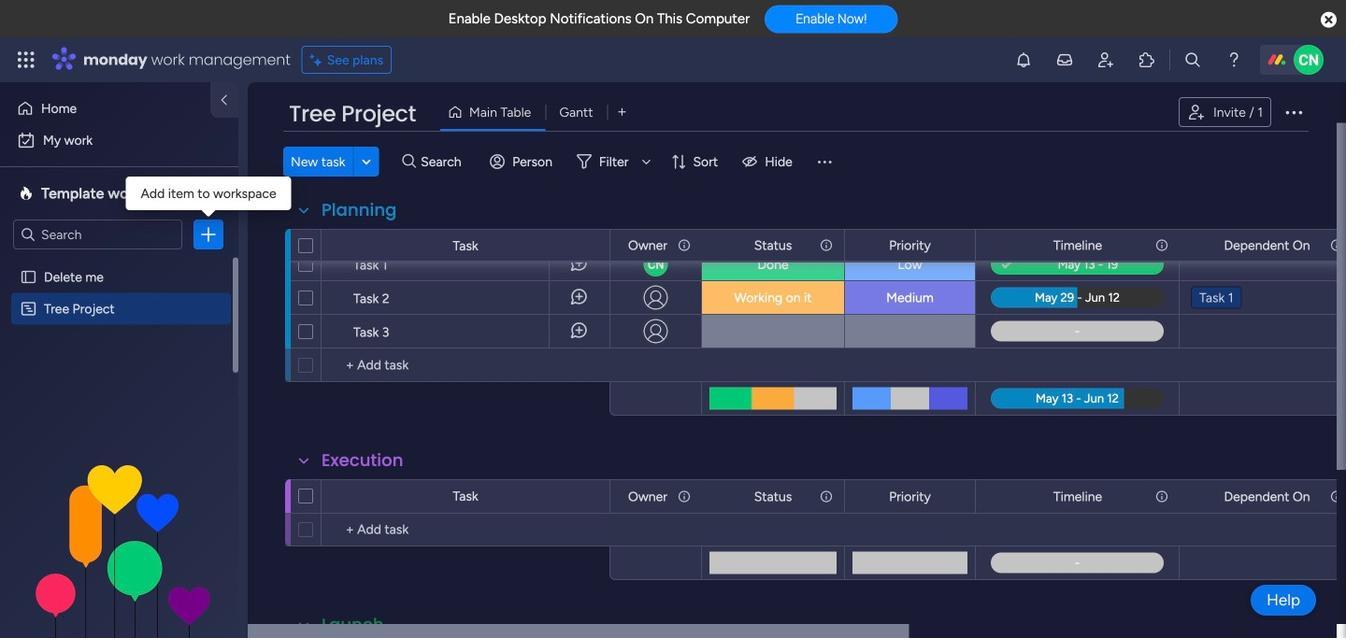 Task type: describe. For each thing, give the bounding box(es) containing it.
0 vertical spatial option
[[11, 93, 199, 123]]

menu image
[[815, 152, 834, 171]]

1 vertical spatial option
[[11, 125, 227, 155]]

lottie animation element
[[0, 450, 238, 638]]

angle down image
[[362, 155, 371, 169]]

dapulse addbtn image
[[618, 259, 629, 270]]

cool name image
[[1294, 45, 1324, 75]]

notifications image
[[1014, 50, 1033, 69]]

dapulse close image
[[1321, 11, 1337, 30]]

lottie animation image
[[0, 450, 238, 638]]

Search field
[[416, 149, 472, 175]]

public board image
[[20, 268, 37, 286]]

options image
[[199, 225, 218, 244]]

arrow down image
[[635, 151, 658, 173]]

invite members image
[[1097, 50, 1115, 69]]



Task type: vqa. For each thing, say whether or not it's contained in the screenshot.
Menu Image
yes



Task type: locate. For each thing, give the bounding box(es) containing it.
add view image
[[618, 105, 626, 119]]

monday marketplace image
[[1138, 50, 1156, 69]]

list box
[[0, 258, 238, 577]]

column information image
[[677, 224, 692, 239], [1154, 224, 1169, 239], [1329, 224, 1344, 239], [677, 489, 692, 504], [1329, 489, 1344, 504]]

option
[[11, 93, 199, 123], [11, 125, 227, 155], [0, 260, 238, 264]]

workspace selection element
[[13, 161, 161, 226]]

help image
[[1225, 50, 1243, 69]]

select product image
[[17, 50, 36, 69]]

search everything image
[[1183, 50, 1202, 69]]

see plans image
[[310, 49, 327, 70]]

dapulse checkmark sign image
[[1002, 254, 1012, 275]]

+ Add task text field
[[331, 519, 601, 541]]

+ Add task text field
[[331, 354, 601, 377]]

None field
[[284, 98, 421, 130], [317, 183, 401, 208], [317, 198, 401, 222], [623, 221, 672, 242], [749, 221, 797, 242], [884, 221, 936, 242], [1049, 221, 1107, 242], [1219, 221, 1315, 242], [623, 235, 672, 256], [749, 235, 797, 256], [884, 235, 936, 256], [1049, 235, 1107, 256], [1219, 235, 1315, 256], [317, 449, 408, 473], [623, 487, 672, 507], [749, 487, 797, 507], [884, 487, 936, 507], [1049, 487, 1107, 507], [1219, 487, 1315, 507], [317, 613, 389, 638], [284, 98, 421, 130], [317, 183, 401, 208], [317, 198, 401, 222], [623, 221, 672, 242], [749, 221, 797, 242], [884, 221, 936, 242], [1049, 221, 1107, 242], [1219, 221, 1315, 242], [623, 235, 672, 256], [749, 235, 797, 256], [884, 235, 936, 256], [1049, 235, 1107, 256], [1219, 235, 1315, 256], [317, 449, 408, 473], [623, 487, 672, 507], [749, 487, 797, 507], [884, 487, 936, 507], [1049, 487, 1107, 507], [1219, 487, 1315, 507], [317, 613, 389, 638]]

update feed image
[[1055, 50, 1074, 69]]

Search in workspace field
[[39, 224, 156, 246]]

2 vertical spatial option
[[0, 260, 238, 264]]

v2 search image
[[402, 151, 416, 172]]

column information image
[[819, 224, 834, 239], [677, 238, 692, 253], [819, 238, 834, 253], [1154, 238, 1169, 253], [1329, 238, 1344, 253], [819, 489, 834, 504], [1154, 489, 1169, 504]]



